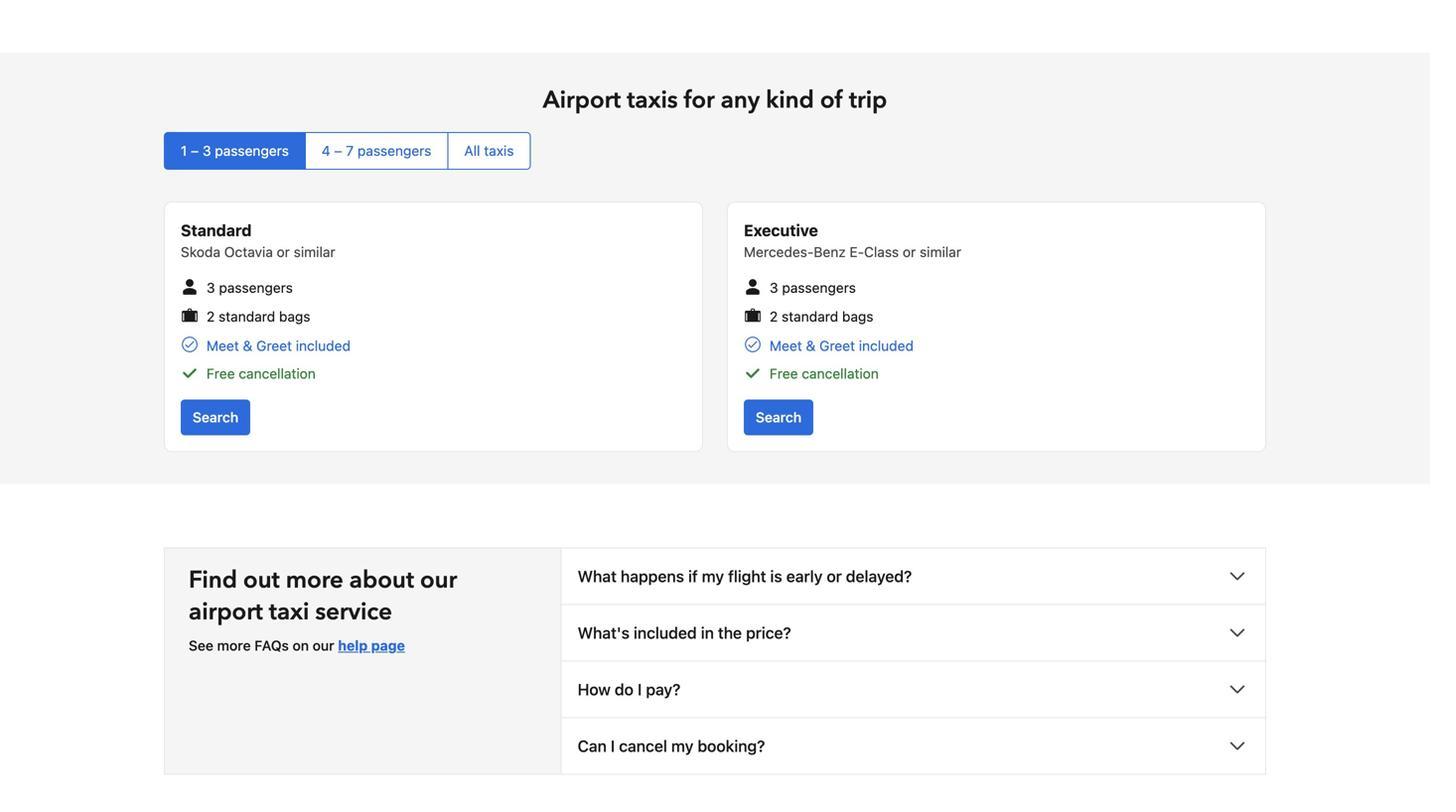 Task type: locate. For each thing, give the bounding box(es) containing it.
2 2 standard bags from the left
[[770, 309, 873, 325]]

octavia
[[224, 244, 273, 260]]

about
[[349, 564, 414, 597]]

1 search from the left
[[193, 409, 238, 426]]

3 for standard
[[207, 279, 215, 296]]

search button
[[181, 400, 250, 435], [744, 400, 813, 435]]

or
[[277, 244, 290, 260], [903, 244, 916, 260], [827, 567, 842, 586]]

1 horizontal spatial 2
[[770, 309, 778, 325]]

taxis left the for
[[627, 84, 678, 117]]

i right do
[[638, 680, 642, 699]]

3 passengers
[[207, 279, 293, 296], [770, 279, 856, 296]]

search button for executive
[[744, 400, 813, 435]]

0 horizontal spatial included
[[296, 338, 351, 354]]

& down benz
[[806, 338, 816, 354]]

0 horizontal spatial standard
[[219, 309, 275, 325]]

0 horizontal spatial 3 passengers
[[207, 279, 293, 296]]

do
[[615, 680, 634, 699]]

or right early
[[827, 567, 842, 586]]

passengers down benz
[[782, 279, 856, 296]]

2 free from the left
[[770, 365, 798, 382]]

0 horizontal spatial –
[[191, 142, 199, 159]]

1 horizontal spatial our
[[420, 564, 457, 597]]

0 horizontal spatial free
[[207, 365, 235, 382]]

i
[[638, 680, 642, 699], [611, 737, 615, 756]]

1 horizontal spatial &
[[806, 338, 816, 354]]

1 horizontal spatial –
[[334, 142, 342, 159]]

search for standard
[[193, 409, 238, 426]]

page
[[371, 638, 405, 654]]

0 horizontal spatial free cancellation
[[207, 365, 316, 382]]

cancel
[[619, 737, 667, 756]]

2 & from the left
[[806, 338, 816, 354]]

0 horizontal spatial i
[[611, 737, 615, 756]]

7
[[346, 142, 354, 159]]

1 2 standard bags from the left
[[207, 309, 310, 325]]

0 horizontal spatial &
[[243, 338, 253, 354]]

how do i pay? button
[[562, 662, 1265, 718]]

1 horizontal spatial search button
[[744, 400, 813, 435]]

more right see
[[217, 638, 251, 654]]

2 search from the left
[[756, 409, 802, 426]]

1 free cancellation from the left
[[207, 365, 316, 382]]

i right can
[[611, 737, 615, 756]]

1 horizontal spatial free
[[770, 365, 798, 382]]

my right cancel
[[671, 737, 693, 756]]

1
[[181, 142, 187, 159]]

–
[[191, 142, 199, 159], [334, 142, 342, 159]]

3 passengers down octavia
[[207, 279, 293, 296]]

the
[[718, 624, 742, 643]]

can i cancel my booking? button
[[562, 718, 1265, 774]]

0 horizontal spatial meet
[[207, 338, 239, 354]]

how do i pay?
[[578, 680, 681, 699]]

2 standard bags
[[207, 309, 310, 325], [770, 309, 873, 325]]

2 standard from the left
[[782, 309, 838, 325]]

free for executive
[[770, 365, 798, 382]]

greet down octavia
[[256, 338, 292, 354]]

0 horizontal spatial more
[[217, 638, 251, 654]]

greet for standard
[[256, 338, 292, 354]]

1 horizontal spatial free cancellation
[[770, 365, 879, 382]]

benz
[[814, 244, 846, 260]]

1 horizontal spatial meet
[[770, 338, 802, 354]]

meet & greet included down benz
[[770, 338, 914, 354]]

2 similar from the left
[[920, 244, 961, 260]]

1 – from the left
[[191, 142, 199, 159]]

all
[[464, 142, 480, 159]]

1 horizontal spatial my
[[702, 567, 724, 586]]

1 horizontal spatial cancellation
[[802, 365, 879, 382]]

2 horizontal spatial or
[[903, 244, 916, 260]]

1 horizontal spatial 3 passengers
[[770, 279, 856, 296]]

2 down skoda
[[207, 309, 215, 325]]

0 horizontal spatial my
[[671, 737, 693, 756]]

1 meet from the left
[[207, 338, 239, 354]]

taxis
[[627, 84, 678, 117], [484, 142, 514, 159]]

bags
[[279, 309, 310, 325], [842, 309, 873, 325]]

of
[[820, 84, 843, 117]]

0 vertical spatial more
[[286, 564, 343, 597]]

passengers right '7'
[[357, 142, 431, 159]]

faqs
[[254, 638, 289, 654]]

price?
[[746, 624, 791, 643]]

taxis inside sort results by element
[[484, 142, 514, 159]]

or right class
[[903, 244, 916, 260]]

1 vertical spatial i
[[611, 737, 615, 756]]

greet down benz
[[819, 338, 855, 354]]

0 horizontal spatial 2
[[207, 309, 215, 325]]

0 vertical spatial our
[[420, 564, 457, 597]]

booking?
[[697, 737, 765, 756]]

cancellation
[[239, 365, 316, 382], [802, 365, 879, 382]]

help page link
[[338, 638, 405, 654]]

can i cancel my booking?
[[578, 737, 765, 756]]

3 passengers down benz
[[770, 279, 856, 296]]

1 2 from the left
[[207, 309, 215, 325]]

0 vertical spatial i
[[638, 680, 642, 699]]

what's included in the price? button
[[562, 605, 1265, 661]]

0 horizontal spatial or
[[277, 244, 290, 260]]

3 for executive
[[770, 279, 778, 296]]

2 cancellation from the left
[[802, 365, 879, 382]]

included
[[296, 338, 351, 354], [859, 338, 914, 354], [634, 624, 697, 643]]

meet & greet included for executive
[[770, 338, 914, 354]]

bags down standard skoda octavia or similar
[[279, 309, 310, 325]]

2 3 passengers from the left
[[770, 279, 856, 296]]

greet
[[256, 338, 292, 354], [819, 338, 855, 354]]

my for flight
[[702, 567, 724, 586]]

1 & from the left
[[243, 338, 253, 354]]

0 horizontal spatial cancellation
[[239, 365, 316, 382]]

2 horizontal spatial included
[[859, 338, 914, 354]]

1 horizontal spatial i
[[638, 680, 642, 699]]

in
[[701, 624, 714, 643]]

&
[[243, 338, 253, 354], [806, 338, 816, 354]]

our
[[420, 564, 457, 597], [313, 638, 334, 654]]

similar right octavia
[[294, 244, 335, 260]]

0 horizontal spatial taxis
[[484, 142, 514, 159]]

1 horizontal spatial search
[[756, 409, 802, 426]]

2 search button from the left
[[744, 400, 813, 435]]

3
[[203, 142, 211, 159], [207, 279, 215, 296], [770, 279, 778, 296]]

meet & greet included down octavia
[[207, 338, 351, 354]]

0 horizontal spatial meet & greet included
[[207, 338, 351, 354]]

more right out
[[286, 564, 343, 597]]

1 vertical spatial taxis
[[484, 142, 514, 159]]

or inside "executive mercedes-benz e-class or similar"
[[903, 244, 916, 260]]

2 standard bags down octavia
[[207, 309, 310, 325]]

0 horizontal spatial our
[[313, 638, 334, 654]]

1 horizontal spatial taxis
[[627, 84, 678, 117]]

1 bags from the left
[[279, 309, 310, 325]]

similar right class
[[920, 244, 961, 260]]

can
[[578, 737, 607, 756]]

or inside dropdown button
[[827, 567, 842, 586]]

meet down mercedes-
[[770, 338, 802, 354]]

my right if
[[702, 567, 724, 586]]

3 inside sort results by element
[[203, 142, 211, 159]]

search button for standard
[[181, 400, 250, 435]]

meet down skoda
[[207, 338, 239, 354]]

1 horizontal spatial meet & greet included
[[770, 338, 914, 354]]

standard
[[219, 309, 275, 325], [782, 309, 838, 325]]

1 meet & greet included from the left
[[207, 338, 351, 354]]

skoda
[[181, 244, 220, 260]]

taxis for airport
[[627, 84, 678, 117]]

standard down benz
[[782, 309, 838, 325]]

1 horizontal spatial standard
[[782, 309, 838, 325]]

1 search button from the left
[[181, 400, 250, 435]]

our right on
[[313, 638, 334, 654]]

for
[[684, 84, 715, 117]]

& down octavia
[[243, 338, 253, 354]]

2 free cancellation from the left
[[770, 365, 879, 382]]

1 – 3 passengers
[[181, 142, 289, 159]]

bags down the e-
[[842, 309, 873, 325]]

2 meet from the left
[[770, 338, 802, 354]]

if
[[688, 567, 698, 586]]

our right about at the left of the page
[[420, 564, 457, 597]]

executive mercedes-benz e-class or similar
[[744, 221, 961, 260]]

0 horizontal spatial search
[[193, 409, 238, 426]]

passengers
[[215, 142, 289, 159], [357, 142, 431, 159], [219, 279, 293, 296], [782, 279, 856, 296]]

3 down mercedes-
[[770, 279, 778, 296]]

more
[[286, 564, 343, 597], [217, 638, 251, 654]]

greet for executive
[[819, 338, 855, 354]]

1 horizontal spatial 2 standard bags
[[770, 309, 873, 325]]

1 standard from the left
[[219, 309, 275, 325]]

my for booking?
[[671, 737, 693, 756]]

help
[[338, 638, 368, 654]]

1 horizontal spatial included
[[634, 624, 697, 643]]

standard down octavia
[[219, 309, 275, 325]]

0 horizontal spatial bags
[[279, 309, 310, 325]]

1 vertical spatial my
[[671, 737, 693, 756]]

happens
[[621, 567, 684, 586]]

2 2 from the left
[[770, 309, 778, 325]]

standard for executive
[[782, 309, 838, 325]]

taxi
[[269, 596, 309, 629]]

free cancellation
[[207, 365, 316, 382], [770, 365, 879, 382]]

1 horizontal spatial greet
[[819, 338, 855, 354]]

or right octavia
[[277, 244, 290, 260]]

1 horizontal spatial or
[[827, 567, 842, 586]]

what's included in the price?
[[578, 624, 791, 643]]

similar
[[294, 244, 335, 260], [920, 244, 961, 260]]

e-
[[850, 244, 864, 260]]

0 vertical spatial taxis
[[627, 84, 678, 117]]

1 greet from the left
[[256, 338, 292, 354]]

– left '7'
[[334, 142, 342, 159]]

2 standard bags down benz
[[770, 309, 873, 325]]

0 horizontal spatial greet
[[256, 338, 292, 354]]

2 meet & greet included from the left
[[770, 338, 914, 354]]

– right 1
[[191, 142, 199, 159]]

0 vertical spatial my
[[702, 567, 724, 586]]

1 vertical spatial more
[[217, 638, 251, 654]]

2
[[207, 309, 215, 325], [770, 309, 778, 325]]

1 cancellation from the left
[[239, 365, 316, 382]]

1 free from the left
[[207, 365, 235, 382]]

meet
[[207, 338, 239, 354], [770, 338, 802, 354]]

early
[[786, 567, 823, 586]]

2 down mercedes-
[[770, 309, 778, 325]]

0 horizontal spatial 2 standard bags
[[207, 309, 310, 325]]

1 similar from the left
[[294, 244, 335, 260]]

what happens if my flight is early or delayed?
[[578, 567, 912, 586]]

search
[[193, 409, 238, 426], [756, 409, 802, 426]]

3 down skoda
[[207, 279, 215, 296]]

free
[[207, 365, 235, 382], [770, 365, 798, 382]]

2 – from the left
[[334, 142, 342, 159]]

1 horizontal spatial similar
[[920, 244, 961, 260]]

similar inside "executive mercedes-benz e-class or similar"
[[920, 244, 961, 260]]

my
[[702, 567, 724, 586], [671, 737, 693, 756]]

meet & greet included
[[207, 338, 351, 354], [770, 338, 914, 354]]

0 horizontal spatial search button
[[181, 400, 250, 435]]

meet for standard
[[207, 338, 239, 354]]

2 bags from the left
[[842, 309, 873, 325]]

0 horizontal spatial similar
[[294, 244, 335, 260]]

1 3 passengers from the left
[[207, 279, 293, 296]]

taxis right all
[[484, 142, 514, 159]]

1 horizontal spatial bags
[[842, 309, 873, 325]]

1 vertical spatial our
[[313, 638, 334, 654]]

what happens if my flight is early or delayed? button
[[562, 549, 1265, 604]]

all taxis
[[464, 142, 514, 159]]

3 right 1
[[203, 142, 211, 159]]

what's
[[578, 624, 630, 643]]

is
[[770, 567, 782, 586]]

2 greet from the left
[[819, 338, 855, 354]]



Task type: describe. For each thing, give the bounding box(es) containing it.
similar inside standard skoda octavia or similar
[[294, 244, 335, 260]]

standard skoda octavia or similar
[[181, 221, 335, 260]]

see
[[189, 638, 213, 654]]

bags for executive
[[842, 309, 873, 325]]

free cancellation for standard
[[207, 365, 316, 382]]

search for executive
[[756, 409, 802, 426]]

flight
[[728, 567, 766, 586]]

2 standard bags for standard
[[207, 309, 310, 325]]

included for executive
[[859, 338, 914, 354]]

kind
[[766, 84, 814, 117]]

service
[[315, 596, 392, 629]]

2 for executive
[[770, 309, 778, 325]]

airport
[[543, 84, 621, 117]]

bags for standard
[[279, 309, 310, 325]]

3 passengers for executive
[[770, 279, 856, 296]]

meet for executive
[[770, 338, 802, 354]]

4
[[322, 142, 330, 159]]

2 standard bags for executive
[[770, 309, 873, 325]]

cancellation for executive
[[802, 365, 879, 382]]

find
[[189, 564, 237, 597]]

or inside standard skoda octavia or similar
[[277, 244, 290, 260]]

what
[[578, 567, 617, 586]]

– for 3
[[191, 142, 199, 159]]

2 for standard
[[207, 309, 215, 325]]

pay?
[[646, 680, 681, 699]]

sort results by element
[[164, 132, 1266, 170]]

on
[[293, 638, 309, 654]]

airport taxis for any kind of trip
[[543, 84, 887, 117]]

cancellation for standard
[[239, 365, 316, 382]]

included for standard
[[296, 338, 351, 354]]

taxis for all
[[484, 142, 514, 159]]

meet & greet included for standard
[[207, 338, 351, 354]]

passengers down octavia
[[219, 279, 293, 296]]

& for standard
[[243, 338, 253, 354]]

mercedes-
[[744, 244, 814, 260]]

delayed?
[[846, 567, 912, 586]]

free for standard
[[207, 365, 235, 382]]

1 horizontal spatial more
[[286, 564, 343, 597]]

any
[[721, 84, 760, 117]]

out
[[243, 564, 280, 597]]

free cancellation for executive
[[770, 365, 879, 382]]

how
[[578, 680, 611, 699]]

standard
[[181, 221, 252, 240]]

standard for standard
[[219, 309, 275, 325]]

find out more about our airport taxi service see more faqs on our help page
[[189, 564, 457, 654]]

trip
[[849, 84, 887, 117]]

3 passengers for standard
[[207, 279, 293, 296]]

– for 7
[[334, 142, 342, 159]]

passengers right 1
[[215, 142, 289, 159]]

& for executive
[[806, 338, 816, 354]]

class
[[864, 244, 899, 260]]

included inside dropdown button
[[634, 624, 697, 643]]

executive
[[744, 221, 818, 240]]

airport
[[189, 596, 263, 629]]

4 – 7 passengers
[[322, 142, 431, 159]]



Task type: vqa. For each thing, say whether or not it's contained in the screenshot.
"thrifty logo"
no



